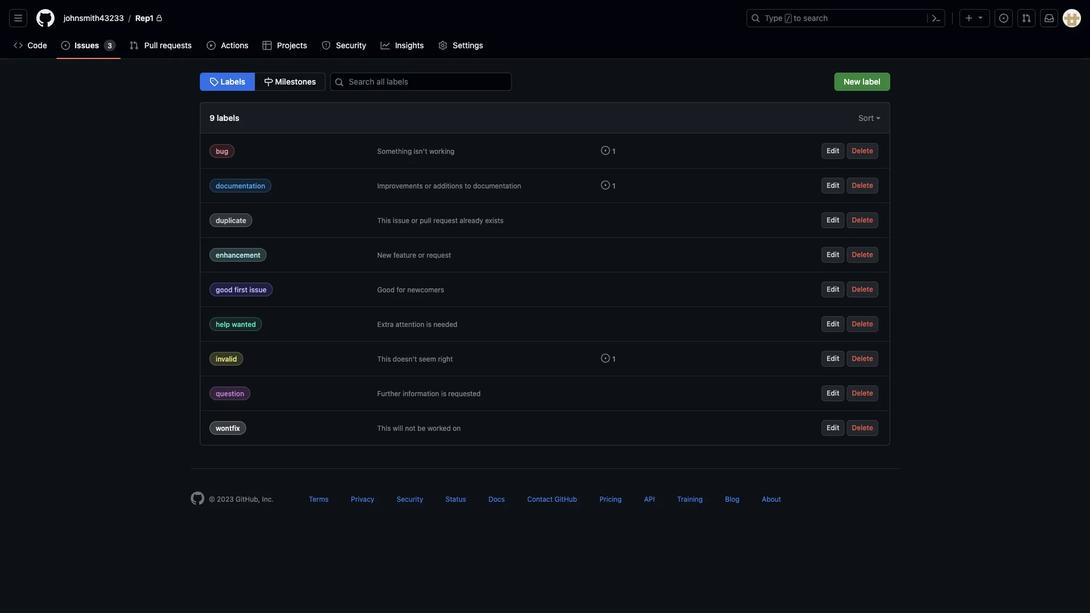 Task type: locate. For each thing, give the bounding box(es) containing it.
0 vertical spatial 1 link
[[601, 146, 616, 155]]

/
[[128, 13, 131, 23], [786, 15, 790, 23]]

delete button
[[847, 143, 878, 159], [847, 178, 878, 194], [847, 212, 878, 228], [847, 247, 878, 263], [847, 282, 878, 298], [847, 316, 878, 332], [847, 351, 878, 367], [847, 386, 878, 401], [847, 420, 878, 436]]

isn't
[[414, 147, 427, 155]]

or for request
[[418, 251, 425, 259]]

or left additions
[[425, 182, 431, 190]]

2 documentation from the left
[[473, 182, 521, 190]]

search
[[803, 13, 828, 23]]

issue opened image for something isn't working
[[601, 146, 610, 155]]

1 vertical spatial new
[[377, 251, 392, 259]]

edit for this will not be worked on
[[827, 424, 840, 432]]

duplicate
[[216, 216, 246, 224]]

1 horizontal spatial security link
[[397, 495, 423, 503]]

1 vertical spatial 1
[[612, 182, 616, 190]]

1 vertical spatial issue
[[249, 286, 267, 294]]

security link left status link
[[397, 495, 423, 503]]

1 horizontal spatial /
[[786, 15, 790, 23]]

exists
[[485, 216, 504, 224]]

0 vertical spatial 1
[[612, 147, 616, 155]]

7 delete button from the top
[[847, 351, 878, 367]]

2 1 from the top
[[612, 182, 616, 190]]

None search field
[[326, 73, 525, 91]]

github,
[[236, 495, 260, 503]]

on
[[453, 424, 461, 432]]

security link up "search" icon
[[317, 37, 372, 54]]

request right pull
[[433, 216, 458, 224]]

further
[[377, 390, 401, 397]]

9 edit from the top
[[827, 424, 840, 432]]

© 2023 github, inc.
[[209, 495, 274, 503]]

list
[[59, 9, 740, 27]]

9
[[210, 113, 215, 122]]

9 edit button from the top
[[822, 420, 845, 436]]

2 this from the top
[[377, 355, 391, 363]]

this left the "doesn't" in the bottom of the page
[[377, 355, 391, 363]]

3 delete button from the top
[[847, 212, 878, 228]]

0 horizontal spatial new
[[377, 251, 392, 259]]

for
[[397, 286, 405, 294]]

needed
[[433, 320, 457, 328]]

triangle down image
[[976, 13, 985, 22]]

to left 'search'
[[794, 13, 801, 23]]

api
[[644, 495, 655, 503]]

issue inside good first issue link
[[249, 286, 267, 294]]

homepage image
[[191, 492, 204, 505]]

6 delete button from the top
[[847, 316, 878, 332]]

1 documentation from the left
[[216, 182, 265, 190]]

delete button for extra attention is needed
[[847, 316, 878, 332]]

/ right type
[[786, 15, 790, 23]]

is for requested
[[441, 390, 446, 397]]

this doesn't seem right
[[377, 355, 453, 363]]

0 vertical spatial issue
[[393, 216, 409, 224]]

is for needed
[[426, 320, 432, 328]]

3 1 link from the top
[[601, 354, 616, 363]]

help
[[216, 320, 230, 328]]

4 delete button from the top
[[847, 247, 878, 263]]

to right additions
[[465, 182, 471, 190]]

delete button for new feature or request
[[847, 247, 878, 263]]

/ for johnsmith43233
[[128, 13, 131, 23]]

1 horizontal spatial issue opened image
[[601, 181, 610, 190]]

edit button for extra attention is needed
[[822, 316, 845, 332]]

question
[[216, 390, 244, 397]]

lock image
[[156, 15, 163, 22]]

security
[[336, 41, 366, 50], [397, 495, 423, 503]]

issue left pull
[[393, 216, 409, 224]]

further information is requested
[[377, 390, 481, 397]]

4 edit from the top
[[827, 251, 840, 259]]

or right "feature"
[[418, 251, 425, 259]]

1 vertical spatial this
[[377, 355, 391, 363]]

inc.
[[262, 495, 274, 503]]

0 vertical spatial issue opened image
[[999, 14, 1008, 23]]

0 vertical spatial this
[[377, 216, 391, 224]]

3 edit button from the top
[[822, 212, 845, 228]]

delete for extra attention is needed
[[852, 320, 873, 328]]

/ inside 'johnsmith43233 /'
[[128, 13, 131, 23]]

this issue or pull request already exists
[[377, 216, 504, 224]]

first
[[234, 286, 248, 294]]

security right the shield image
[[336, 41, 366, 50]]

improvements or additions to documentation
[[377, 182, 521, 190]]

delete for good for newcomers
[[852, 285, 873, 293]]

3 edit from the top
[[827, 216, 840, 224]]

4 edit button from the top
[[822, 247, 845, 263]]

0 horizontal spatial security link
[[317, 37, 372, 54]]

3 this from the top
[[377, 424, 391, 432]]

issue right first
[[249, 286, 267, 294]]

1 delete button from the top
[[847, 143, 878, 159]]

0 horizontal spatial /
[[128, 13, 131, 23]]

Labels search field
[[330, 73, 512, 91]]

8 delete button from the top
[[847, 386, 878, 401]]

/ inside "type / to search"
[[786, 15, 790, 23]]

git pull request image
[[130, 41, 139, 50]]

0 vertical spatial request
[[433, 216, 458, 224]]

is
[[426, 320, 432, 328], [441, 390, 446, 397]]

edit button for this will not be worked on
[[822, 420, 845, 436]]

1 horizontal spatial new
[[844, 77, 861, 86]]

1 edit button from the top
[[822, 143, 845, 159]]

or left pull
[[411, 216, 418, 224]]

2 vertical spatial issue opened image
[[601, 354, 610, 363]]

help wanted link
[[210, 317, 262, 331]]

help wanted
[[216, 320, 256, 328]]

8 edit from the top
[[827, 389, 840, 397]]

invalid
[[216, 355, 237, 363]]

0 horizontal spatial documentation
[[216, 182, 265, 190]]

about link
[[762, 495, 781, 503]]

improvements
[[377, 182, 423, 190]]

good for newcomers
[[377, 286, 444, 294]]

0 horizontal spatial is
[[426, 320, 432, 328]]

8 edit button from the top
[[822, 386, 845, 401]]

1 horizontal spatial documentation
[[473, 182, 521, 190]]

contact
[[527, 495, 553, 503]]

delete button for good for newcomers
[[847, 282, 878, 298]]

issue opened image for this doesn't seem right
[[601, 354, 610, 363]]

shield image
[[322, 41, 331, 50]]

1 vertical spatial security link
[[397, 495, 423, 503]]

edit for further information is requested
[[827, 389, 840, 397]]

enhancement
[[216, 251, 260, 259]]

edit button for this issue or pull request already exists
[[822, 212, 845, 228]]

9 delete from the top
[[852, 424, 873, 432]]

gear image
[[438, 41, 448, 50]]

/ left rep1
[[128, 13, 131, 23]]

wanted
[[232, 320, 256, 328]]

1 link
[[601, 146, 616, 155], [601, 181, 616, 190], [601, 354, 616, 363]]

this down improvements
[[377, 216, 391, 224]]

projects
[[277, 41, 307, 50]]

1 vertical spatial is
[[441, 390, 446, 397]]

is left the requested
[[441, 390, 446, 397]]

1 vertical spatial 1 link
[[601, 181, 616, 190]]

2 vertical spatial this
[[377, 424, 391, 432]]

or for pull
[[411, 216, 418, 224]]

3 1 from the top
[[612, 355, 616, 363]]

contact github link
[[527, 495, 577, 503]]

delete button for this issue or pull request already exists
[[847, 212, 878, 228]]

5 delete from the top
[[852, 285, 873, 293]]

this
[[377, 216, 391, 224], [377, 355, 391, 363], [377, 424, 391, 432]]

type / to search
[[765, 13, 828, 23]]

1
[[612, 147, 616, 155], [612, 182, 616, 190], [612, 355, 616, 363]]

seem
[[419, 355, 436, 363]]

request right "feature"
[[427, 251, 451, 259]]

rep1
[[135, 13, 154, 23]]

not
[[405, 424, 416, 432]]

requested
[[448, 390, 481, 397]]

1 vertical spatial to
[[465, 182, 471, 190]]

0 vertical spatial security
[[336, 41, 366, 50]]

2 1 link from the top
[[601, 181, 616, 190]]

6 delete from the top
[[852, 320, 873, 328]]

0 horizontal spatial issue
[[249, 286, 267, 294]]

5 edit from the top
[[827, 285, 840, 293]]

security left status link
[[397, 495, 423, 503]]

©
[[209, 495, 215, 503]]

1 vertical spatial issue opened image
[[601, 181, 610, 190]]

7 delete from the top
[[852, 355, 873, 363]]

or
[[425, 182, 431, 190], [411, 216, 418, 224], [418, 251, 425, 259]]

new feature or request
[[377, 251, 451, 259]]

new left "feature"
[[377, 251, 392, 259]]

0 vertical spatial to
[[794, 13, 801, 23]]

1 horizontal spatial issue
[[393, 216, 409, 224]]

3 delete from the top
[[852, 216, 873, 224]]

9 delete button from the top
[[847, 420, 878, 436]]

documentation up duplicate at left top
[[216, 182, 265, 190]]

request
[[433, 216, 458, 224], [427, 251, 451, 259]]

enhancement link
[[210, 248, 267, 262]]

1 vertical spatial issue opened image
[[601, 146, 610, 155]]

issue element
[[200, 73, 326, 91]]

8 delete from the top
[[852, 389, 873, 397]]

good first issue link
[[210, 283, 273, 296]]

6 edit button from the top
[[822, 316, 845, 332]]

issue opened image
[[999, 14, 1008, 23], [601, 146, 610, 155], [601, 354, 610, 363]]

0 vertical spatial security link
[[317, 37, 372, 54]]

pull
[[420, 216, 431, 224]]

0 vertical spatial new
[[844, 77, 861, 86]]

0 horizontal spatial to
[[465, 182, 471, 190]]

1 horizontal spatial is
[[441, 390, 446, 397]]

to
[[794, 13, 801, 23], [465, 182, 471, 190]]

1 1 from the top
[[612, 147, 616, 155]]

is left needed
[[426, 320, 432, 328]]

0 horizontal spatial security
[[336, 41, 366, 50]]

1 link for this doesn't seem right
[[601, 354, 616, 363]]

edit
[[827, 147, 840, 155], [827, 181, 840, 189], [827, 216, 840, 224], [827, 251, 840, 259], [827, 285, 840, 293], [827, 320, 840, 328], [827, 355, 840, 363], [827, 389, 840, 397], [827, 424, 840, 432]]

edit button for new feature or request
[[822, 247, 845, 263]]

1 1 link from the top
[[601, 146, 616, 155]]

2 vertical spatial or
[[418, 251, 425, 259]]

/ for type
[[786, 15, 790, 23]]

new inside dropdown button
[[844, 77, 861, 86]]

edit button
[[822, 143, 845, 159], [822, 178, 845, 194], [822, 212, 845, 228], [822, 247, 845, 263], [822, 282, 845, 298], [822, 316, 845, 332], [822, 351, 845, 367], [822, 386, 845, 401], [822, 420, 845, 436]]

johnsmith43233 link
[[59, 9, 128, 27]]

1 this from the top
[[377, 216, 391, 224]]

2 delete button from the top
[[847, 178, 878, 194]]

0 vertical spatial is
[[426, 320, 432, 328]]

delete
[[852, 147, 873, 155], [852, 181, 873, 189], [852, 216, 873, 224], [852, 251, 873, 259], [852, 285, 873, 293], [852, 320, 873, 328], [852, 355, 873, 363], [852, 389, 873, 397], [852, 424, 873, 432]]

2023
[[217, 495, 234, 503]]

1 horizontal spatial security
[[397, 495, 423, 503]]

1 link for improvements or additions to documentation
[[601, 181, 616, 190]]

search image
[[335, 78, 344, 87]]

1 vertical spatial or
[[411, 216, 418, 224]]

2 vertical spatial 1 link
[[601, 354, 616, 363]]

issue
[[393, 216, 409, 224], [249, 286, 267, 294]]

api link
[[644, 495, 655, 503]]

0 vertical spatial issue opened image
[[61, 41, 70, 50]]

issue opened image
[[61, 41, 70, 50], [601, 181, 610, 190]]

documentation up exists
[[473, 182, 521, 190]]

6 edit from the top
[[827, 320, 840, 328]]

will
[[393, 424, 403, 432]]

5 delete button from the top
[[847, 282, 878, 298]]

settings link
[[434, 37, 489, 54]]

docs
[[489, 495, 505, 503]]

2 vertical spatial 1
[[612, 355, 616, 363]]

notifications image
[[1045, 14, 1054, 23]]

5 edit button from the top
[[822, 282, 845, 298]]

new left label
[[844, 77, 861, 86]]

4 delete from the top
[[852, 251, 873, 259]]

documentation link
[[210, 179, 272, 192]]

documentation
[[216, 182, 265, 190], [473, 182, 521, 190]]

be
[[418, 424, 426, 432]]

new
[[844, 77, 861, 86], [377, 251, 392, 259]]

this left will
[[377, 424, 391, 432]]



Task type: describe. For each thing, give the bounding box(es) containing it.
play image
[[207, 41, 216, 50]]

extra
[[377, 320, 394, 328]]

table image
[[263, 41, 272, 50]]

johnsmith43233 /
[[64, 13, 131, 23]]

type
[[765, 13, 783, 23]]

1 for something isn't working
[[612, 147, 616, 155]]

doesn't
[[393, 355, 417, 363]]

delete for further information is requested
[[852, 389, 873, 397]]

bug
[[216, 147, 228, 155]]

7 edit from the top
[[827, 355, 840, 363]]

sort button
[[859, 112, 881, 124]]

Search all labels text field
[[330, 73, 512, 91]]

pull requests link
[[125, 37, 198, 54]]

code
[[28, 41, 47, 50]]

settings
[[453, 41, 483, 50]]

delete for new feature or request
[[852, 251, 873, 259]]

1 vertical spatial request
[[427, 251, 451, 259]]

delete button for this will not be worked on
[[847, 420, 878, 436]]

actions link
[[202, 37, 254, 54]]

working
[[429, 147, 455, 155]]

2 edit button from the top
[[822, 178, 845, 194]]

projects link
[[258, 37, 312, 54]]

new label
[[844, 77, 881, 86]]

homepage image
[[36, 9, 55, 27]]

new for new feature or request
[[377, 251, 392, 259]]

7 edit button from the top
[[822, 351, 845, 367]]

tag image
[[210, 77, 219, 86]]

this for this issue or pull request already exists
[[377, 216, 391, 224]]

training
[[677, 495, 703, 503]]

status link
[[446, 495, 466, 503]]

1 delete from the top
[[852, 147, 873, 155]]

training link
[[677, 495, 703, 503]]

edit button for further information is requested
[[822, 386, 845, 401]]

additions
[[433, 182, 463, 190]]

1 link for something isn't working
[[601, 146, 616, 155]]

johnsmith43233
[[64, 13, 124, 23]]

edit for this issue or pull request already exists
[[827, 216, 840, 224]]

1 for this doesn't seem right
[[612, 355, 616, 363]]

1 vertical spatial security
[[397, 495, 423, 503]]

issues
[[75, 41, 99, 50]]

this for this doesn't seem right
[[377, 355, 391, 363]]

bug link
[[210, 144, 235, 158]]

information
[[403, 390, 439, 397]]

pricing
[[600, 495, 622, 503]]

plus image
[[965, 14, 974, 23]]

good first issue
[[216, 286, 267, 294]]

contact github
[[527, 495, 577, 503]]

edit button for good for newcomers
[[822, 282, 845, 298]]

new for new label
[[844, 77, 861, 86]]

edit for good for newcomers
[[827, 285, 840, 293]]

9 labels
[[210, 113, 239, 122]]

pricing link
[[600, 495, 622, 503]]

github
[[555, 495, 577, 503]]

1 for improvements or additions to documentation
[[612, 182, 616, 190]]

milestones link
[[254, 73, 326, 91]]

command palette image
[[932, 14, 941, 23]]

wontfix link
[[210, 421, 246, 435]]

terms link
[[309, 495, 329, 503]]

blog link
[[725, 495, 740, 503]]

git pull request image
[[1022, 14, 1031, 23]]

about
[[762, 495, 781, 503]]

milestones
[[273, 77, 316, 86]]

extra attention is needed
[[377, 320, 457, 328]]

something isn't working
[[377, 147, 455, 155]]

edit for extra attention is needed
[[827, 320, 840, 328]]

list containing johnsmith43233 /
[[59, 9, 740, 27]]

2 edit from the top
[[827, 181, 840, 189]]

insights
[[395, 41, 424, 50]]

docs link
[[489, 495, 505, 503]]

actions
[[221, 41, 248, 50]]

1 horizontal spatial to
[[794, 13, 801, 23]]

privacy link
[[351, 495, 374, 503]]

labels
[[219, 77, 245, 86]]

delete for this issue or pull request already exists
[[852, 216, 873, 224]]

good
[[377, 286, 395, 294]]

2 delete from the top
[[852, 181, 873, 189]]

graph image
[[381, 41, 390, 50]]

terms
[[309, 495, 329, 503]]

delete button for further information is requested
[[847, 386, 878, 401]]

right
[[438, 355, 453, 363]]

privacy
[[351, 495, 374, 503]]

edit for new feature or request
[[827, 251, 840, 259]]

label
[[863, 77, 881, 86]]

pull requests
[[144, 41, 192, 50]]

rep1 link
[[131, 9, 167, 27]]

already
[[460, 216, 483, 224]]

new label button
[[834, 73, 890, 91]]

something
[[377, 147, 412, 155]]

attention
[[396, 320, 424, 328]]

labels
[[217, 113, 239, 122]]

code link
[[9, 37, 52, 54]]

this for this will not be worked on
[[377, 424, 391, 432]]

delete for this will not be worked on
[[852, 424, 873, 432]]

milestone image
[[264, 77, 273, 86]]

0 vertical spatial or
[[425, 182, 431, 190]]

3
[[108, 41, 112, 49]]

code image
[[14, 41, 23, 50]]

invalid link
[[210, 352, 243, 366]]

question link
[[210, 387, 251, 400]]

pull
[[144, 41, 158, 50]]

feature
[[393, 251, 416, 259]]

blog
[[725, 495, 740, 503]]

this will not be worked on
[[377, 424, 461, 432]]

insights link
[[376, 37, 429, 54]]

worked
[[428, 424, 451, 432]]

labels link
[[200, 73, 255, 91]]

duplicate link
[[210, 213, 253, 227]]

0 horizontal spatial issue opened image
[[61, 41, 70, 50]]

good
[[216, 286, 232, 294]]

wontfix
[[216, 424, 240, 432]]

1 edit from the top
[[827, 147, 840, 155]]



Task type: vqa. For each thing, say whether or not it's contained in the screenshot.
plus icon in the right top of the page
yes



